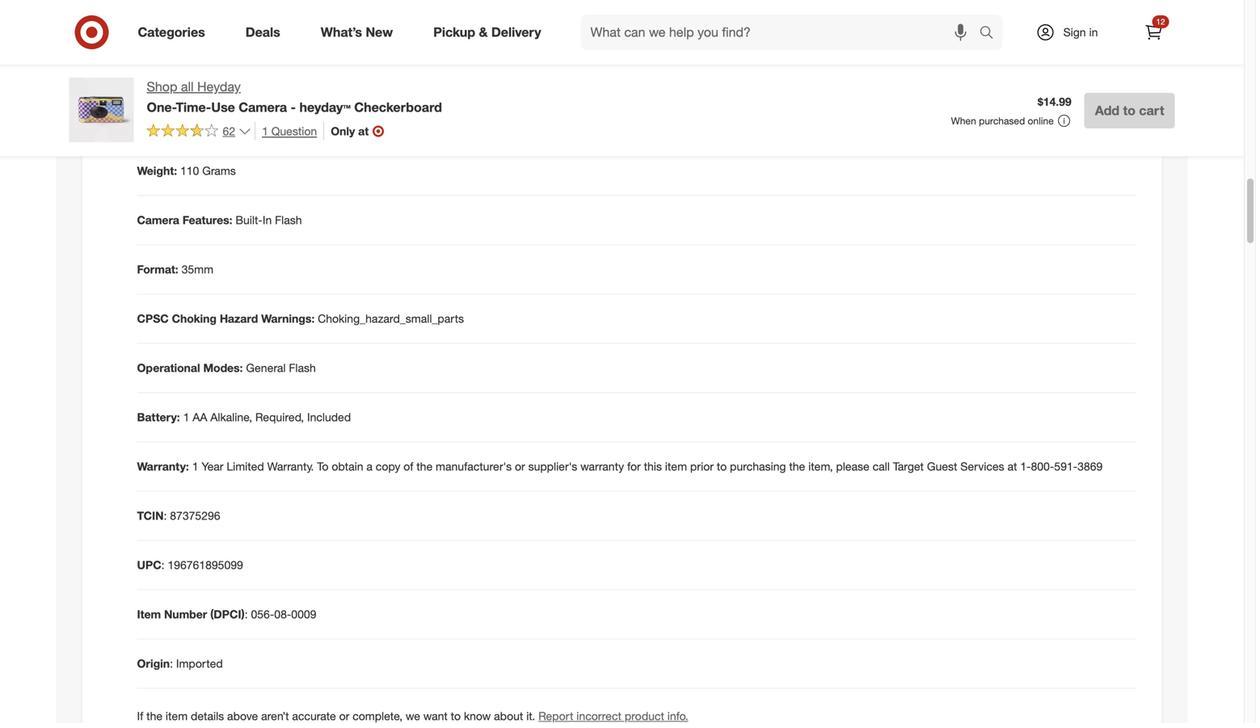 Task type: locate. For each thing, give the bounding box(es) containing it.
at left 1-
[[1008, 460, 1018, 474]]

cpsc choking hazard warnings: choking_hazard_small_parts
[[137, 312, 464, 326]]

0 horizontal spatial the
[[417, 460, 433, 474]]

weight:
[[137, 164, 177, 178]]

dimensions (overall): 2.36 inches (h) x 4.52 inches (w) x 1.3 inches (d)
[[137, 115, 503, 129]]

$14.99
[[1038, 95, 1072, 109]]

all
[[181, 79, 194, 95]]

purchasing
[[730, 460, 786, 474]]

alkaline,
[[211, 411, 252, 425]]

weight: 110 grams
[[137, 164, 236, 178]]

camera left features:
[[137, 213, 179, 227]]

0 horizontal spatial camera
[[137, 213, 179, 227]]

camera inside shop all heyday one-time-use camera - heyday™ checkerboard
[[239, 99, 287, 115]]

1 horizontal spatial to
[[1124, 103, 1136, 118]]

591-
[[1055, 460, 1078, 474]]

operational
[[137, 361, 200, 375]]

2 horizontal spatial inches
[[452, 115, 486, 129]]

year
[[202, 460, 224, 474]]

0 vertical spatial at
[[358, 124, 369, 138]]

x left 1.3
[[424, 115, 430, 129]]

please
[[837, 460, 870, 474]]

guest
[[928, 460, 958, 474]]

: left 196761895099
[[161, 559, 165, 573]]

item
[[665, 460, 687, 474]]

(d)
[[489, 115, 503, 129]]

196761895099
[[168, 559, 243, 573]]

camera left -
[[239, 99, 287, 115]]

: for 196761895099
[[161, 559, 165, 573]]

62
[[223, 124, 235, 138]]

origin : imported
[[137, 657, 223, 671]]

item
[[137, 608, 161, 622]]

2.36
[[254, 115, 276, 129]]

limited
[[227, 460, 264, 474]]

this
[[644, 460, 662, 474]]

110
[[180, 164, 199, 178]]

1
[[262, 124, 268, 138], [183, 411, 190, 425], [192, 460, 199, 474]]

flash right general
[[289, 361, 316, 375]]

1 horizontal spatial inches
[[367, 115, 401, 129]]

0 horizontal spatial inches
[[279, 115, 313, 129]]

0 vertical spatial flash
[[275, 213, 302, 227]]

the
[[417, 460, 433, 474], [790, 460, 806, 474]]

x right (h)
[[333, 115, 339, 129]]

delivery
[[492, 24, 541, 40]]

choking
[[172, 312, 217, 326]]

: left 87375296
[[164, 509, 167, 523]]

search
[[973, 26, 1011, 42]]

inches
[[279, 115, 313, 129], [367, 115, 401, 129], [452, 115, 486, 129]]

1 vertical spatial 1
[[183, 411, 190, 425]]

1 horizontal spatial at
[[1008, 460, 1018, 474]]

:
[[164, 509, 167, 523], [161, 559, 165, 573], [245, 608, 248, 622], [170, 657, 173, 671]]

warranty.
[[267, 460, 314, 474]]

sign in link
[[1023, 15, 1124, 50]]

to inside button
[[1124, 103, 1136, 118]]

the left item,
[[790, 460, 806, 474]]

upc
[[137, 559, 161, 573]]

x
[[333, 115, 339, 129], [424, 115, 430, 129]]

deals
[[246, 24, 280, 40]]

0009
[[291, 608, 317, 622]]

in
[[263, 213, 272, 227]]

0 horizontal spatial x
[[333, 115, 339, 129]]

62 link
[[147, 122, 252, 142]]

add
[[1096, 103, 1120, 118]]

2 x from the left
[[424, 115, 430, 129]]

1 question
[[262, 124, 317, 138]]

what's
[[321, 24, 362, 40]]

item,
[[809, 460, 833, 474]]

battery: 1 aa alkaline, required, included
[[137, 411, 351, 425]]

0 vertical spatial to
[[1124, 103, 1136, 118]]

of
[[404, 460, 414, 474]]

2 vertical spatial 1
[[192, 460, 199, 474]]

1 left aa
[[183, 411, 190, 425]]

hazard
[[220, 312, 258, 326]]

flash
[[275, 213, 302, 227], [289, 361, 316, 375]]

warranty
[[581, 460, 624, 474]]

1 horizontal spatial camera
[[239, 99, 287, 115]]

to
[[317, 460, 329, 474]]

to
[[1124, 103, 1136, 118], [717, 460, 727, 474]]

add to cart
[[1096, 103, 1165, 118]]

use
[[211, 99, 235, 115]]

1 question link
[[255, 122, 317, 140]]

services
[[961, 460, 1005, 474]]

(w)
[[404, 115, 421, 129]]

1 horizontal spatial x
[[424, 115, 430, 129]]

to right add
[[1124, 103, 1136, 118]]

0 vertical spatial camera
[[239, 99, 287, 115]]

1 left year on the left bottom of page
[[192, 460, 199, 474]]

to right prior
[[717, 460, 727, 474]]

at right only
[[358, 124, 369, 138]]

1 horizontal spatial 1
[[192, 460, 199, 474]]

12
[[1157, 17, 1166, 27]]

number
[[164, 608, 207, 622]]

the right the of
[[417, 460, 433, 474]]

tcin
[[137, 509, 164, 523]]

upc : 196761895099
[[137, 559, 243, 573]]

800-
[[1032, 460, 1055, 474]]

: left imported
[[170, 657, 173, 671]]

What can we help you find? suggestions appear below search field
[[581, 15, 984, 50]]

1 horizontal spatial the
[[790, 460, 806, 474]]

2 horizontal spatial 1
[[262, 124, 268, 138]]

1 left question
[[262, 124, 268, 138]]

grams
[[202, 164, 236, 178]]

flash right in
[[275, 213, 302, 227]]

categories
[[138, 24, 205, 40]]

0 horizontal spatial to
[[717, 460, 727, 474]]

checkerboard
[[354, 99, 442, 115]]

pickup & delivery link
[[420, 15, 562, 50]]

1 vertical spatial to
[[717, 460, 727, 474]]

0 horizontal spatial at
[[358, 124, 369, 138]]

search button
[[973, 15, 1011, 53]]

4.52
[[342, 115, 364, 129]]

warranty:
[[137, 460, 189, 474]]

0 horizontal spatial 1
[[183, 411, 190, 425]]

: for 87375296
[[164, 509, 167, 523]]

(h)
[[316, 115, 330, 129]]

1 vertical spatial at
[[1008, 460, 1018, 474]]

2 inches from the left
[[367, 115, 401, 129]]



Task type: describe. For each thing, give the bounding box(es) containing it.
modes:
[[203, 361, 243, 375]]

image of one-time-use camera - heyday™ checkerboard image
[[69, 78, 134, 142]]

deals link
[[232, 15, 301, 50]]

time-
[[176, 99, 211, 115]]

manufacturer's
[[436, 460, 512, 474]]

aa
[[193, 411, 207, 425]]

1 for limited
[[192, 460, 199, 474]]

in
[[1090, 25, 1099, 39]]

purchased
[[980, 115, 1026, 127]]

dimensions
[[137, 115, 200, 129]]

: left 056-
[[245, 608, 248, 622]]

(dpci)
[[210, 608, 245, 622]]

1 for alkaline,
[[183, 411, 190, 425]]

1 x from the left
[[333, 115, 339, 129]]

only
[[331, 124, 355, 138]]

battery:
[[137, 411, 180, 425]]

35mm
[[182, 263, 214, 277]]

sign
[[1064, 25, 1087, 39]]

3 inches from the left
[[452, 115, 486, 129]]

1 vertical spatial camera
[[137, 213, 179, 227]]

0 vertical spatial 1
[[262, 124, 268, 138]]

question
[[272, 124, 317, 138]]

prior
[[691, 460, 714, 474]]

08-
[[274, 608, 291, 622]]

target
[[893, 460, 924, 474]]

format:
[[137, 263, 178, 277]]

choking_hazard_small_parts
[[318, 312, 464, 326]]

3869
[[1078, 460, 1103, 474]]

one-
[[147, 99, 176, 115]]

1 the from the left
[[417, 460, 433, 474]]

origin
[[137, 657, 170, 671]]

online
[[1028, 115, 1054, 127]]

what's new link
[[307, 15, 413, 50]]

(overall):
[[204, 115, 251, 129]]

or
[[515, 460, 525, 474]]

12 link
[[1137, 15, 1172, 50]]

sign in
[[1064, 25, 1099, 39]]

categories link
[[124, 15, 225, 50]]

heyday
[[197, 79, 241, 95]]

add to cart button
[[1085, 93, 1176, 128]]

when
[[952, 115, 977, 127]]

pickup & delivery
[[434, 24, 541, 40]]

056-
[[251, 608, 274, 622]]

built-
[[236, 213, 263, 227]]

features:
[[183, 213, 233, 227]]

item number (dpci) : 056-08-0009
[[137, 608, 317, 622]]

: for imported
[[170, 657, 173, 671]]

operational modes: general flash
[[137, 361, 316, 375]]

cpsc
[[137, 312, 169, 326]]

camera features: built-in flash
[[137, 213, 302, 227]]

shop
[[147, 79, 177, 95]]

1 inches from the left
[[279, 115, 313, 129]]

for
[[628, 460, 641, 474]]

when purchased online
[[952, 115, 1054, 127]]

tcin : 87375296
[[137, 509, 220, 523]]

copy
[[376, 460, 401, 474]]

a
[[367, 460, 373, 474]]

warranty: 1 year limited warranty. to obtain a copy of the manufacturer's or supplier's warranty for this item prior to purchasing the item, please call target guest services at 1-800-591-3869
[[137, 460, 1103, 474]]

warnings:
[[261, 312, 315, 326]]

format: 35mm
[[137, 263, 214, 277]]

required,
[[256, 411, 304, 425]]

general
[[246, 361, 286, 375]]

imported
[[176, 657, 223, 671]]

shop all heyday one-time-use camera - heyday™ checkerboard
[[147, 79, 442, 115]]

87375296
[[170, 509, 220, 523]]

specifications
[[137, 72, 241, 90]]

pickup
[[434, 24, 476, 40]]

1-
[[1021, 460, 1032, 474]]

1 vertical spatial flash
[[289, 361, 316, 375]]

&
[[479, 24, 488, 40]]

2 the from the left
[[790, 460, 806, 474]]

obtain
[[332, 460, 364, 474]]

included
[[307, 411, 351, 425]]

heyday™
[[300, 99, 351, 115]]

what's new
[[321, 24, 393, 40]]



Task type: vqa. For each thing, say whether or not it's contained in the screenshot.


